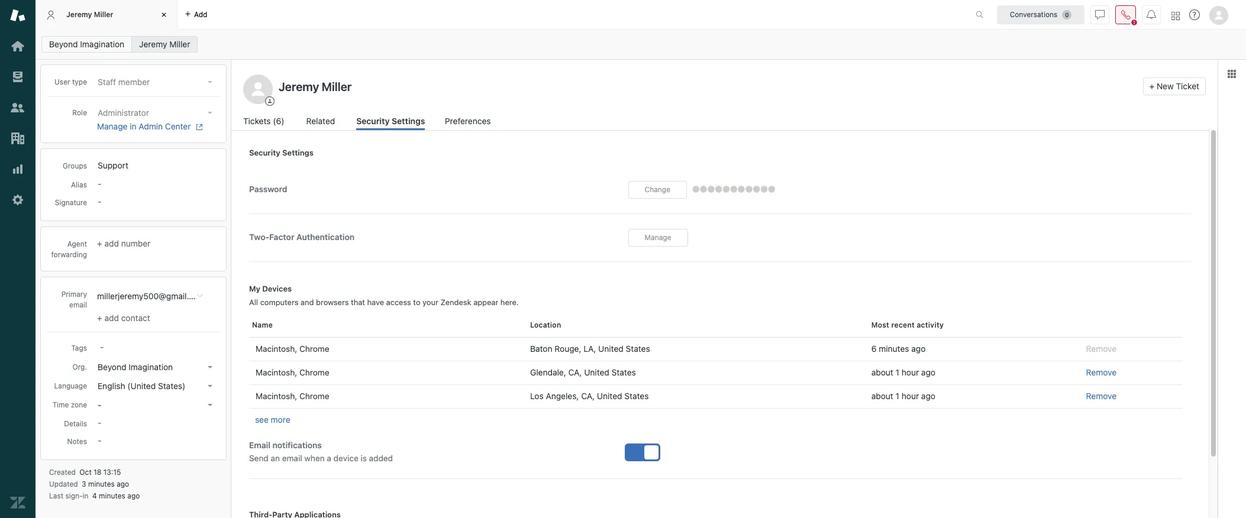 Task type: describe. For each thing, give the bounding box(es) containing it.
signature
[[55, 198, 87, 207]]

manage in admin center link
[[97, 121, 213, 132]]

support
[[98, 160, 128, 171]]

+ for + add contact
[[97, 313, 102, 323]]

add for add number
[[104, 239, 119, 249]]

states for los angeles, ca, united states
[[625, 391, 649, 402]]

+ new ticket
[[1150, 81, 1200, 91]]

added
[[369, 454, 393, 463]]

jeremy inside "tab"
[[66, 10, 92, 19]]

beyond imagination link
[[41, 36, 132, 53]]

la,
[[584, 344, 596, 354]]

1 remove from the top
[[1087, 344, 1117, 354]]

preferences link
[[445, 115, 493, 130]]

(united
[[127, 381, 156, 391]]

english (united states) button
[[94, 378, 217, 395]]

remove for glendale, ca, united states
[[1087, 368, 1117, 378]]

baton rouge, la, united states
[[530, 344, 651, 354]]

0 horizontal spatial security
[[249, 148, 280, 157]]

most recent activity
[[872, 321, 944, 330]]

baton
[[530, 344, 553, 354]]

jeremy miller tab
[[36, 0, 178, 30]]

two-factor authentication
[[249, 233, 355, 242]]

(6)
[[273, 116, 284, 126]]

+ add number
[[97, 239, 151, 249]]

los angeles, ca, united states
[[530, 391, 649, 402]]

arrow down image for -
[[208, 404, 213, 407]]

details
[[64, 420, 87, 429]]

org.
[[73, 363, 87, 372]]

states)
[[158, 381, 186, 391]]

4
[[92, 492, 97, 501]]

beyond imagination inside "link"
[[49, 39, 124, 49]]

created oct 18 13:15 updated 3 minutes ago last sign-in 4 minutes ago
[[49, 468, 140, 501]]

get started image
[[10, 38, 25, 54]]

about 1 hour ago for los angeles, ca, united states
[[872, 391, 936, 402]]

conversations
[[1011, 10, 1058, 19]]

miller inside "tab"
[[94, 10, 113, 19]]

0 vertical spatial minutes
[[879, 344, 910, 354]]

forwarding
[[51, 250, 87, 259]]

agent
[[67, 240, 87, 249]]

related link
[[306, 115, 337, 130]]

tabs tab list
[[36, 0, 964, 30]]

arrow down image for english (united states)
[[208, 385, 213, 388]]

zendesk support image
[[10, 8, 25, 23]]

remove for los angeles, ca, united states
[[1087, 391, 1117, 402]]

tickets (6)
[[243, 116, 284, 126]]

hour for glendale, ca, united states
[[902, 368, 920, 378]]

1 for los angeles, ca, united states
[[896, 391, 900, 402]]

imagination inside the beyond imagination "link"
[[80, 39, 124, 49]]

1 vertical spatial united
[[585, 368, 610, 378]]

about for glendale, ca, united states
[[872, 368, 894, 378]]

arrow down image for imagination
[[208, 366, 213, 369]]

united for la,
[[599, 344, 624, 354]]

glendale, ca, united states
[[530, 368, 636, 378]]

member
[[118, 77, 150, 87]]

an
[[271, 454, 280, 463]]

updated
[[49, 480, 78, 489]]

conversations button
[[998, 5, 1085, 24]]

6 minutes ago
[[872, 344, 926, 354]]

authentication
[[297, 233, 355, 242]]

apps image
[[1228, 69, 1237, 79]]

language
[[54, 382, 87, 391]]

zone
[[71, 401, 87, 410]]

role
[[72, 108, 87, 117]]

+ for + new ticket
[[1150, 81, 1155, 91]]

views image
[[10, 69, 25, 85]]

main element
[[0, 0, 36, 519]]

1 vertical spatial settings
[[282, 148, 314, 157]]

organizations image
[[10, 131, 25, 146]]

english
[[98, 381, 125, 391]]

created
[[49, 468, 76, 477]]

sign-
[[65, 492, 83, 501]]

- field
[[95, 341, 217, 354]]

●●●●●●●●●●●
[[693, 184, 776, 194]]

user type
[[54, 78, 87, 86]]

6
[[872, 344, 877, 354]]

manage in admin center
[[97, 121, 191, 131]]

jeremy miller inside secondary element
[[139, 39, 190, 49]]

password
[[249, 185, 288, 194]]

email inside primary email
[[69, 301, 87, 310]]

when
[[305, 454, 325, 463]]

preferences
[[445, 116, 491, 126]]

+ for + add number
[[97, 239, 102, 249]]

button displays agent's chat status as invisible. image
[[1096, 10, 1105, 19]]

primary
[[61, 290, 87, 299]]

time
[[52, 401, 69, 410]]

is
[[361, 454, 367, 463]]

zendesk products image
[[1172, 12, 1181, 20]]

united for ca,
[[597, 391, 623, 402]]

administrator
[[98, 108, 149, 118]]

glendale,
[[530, 368, 567, 378]]

13:15
[[103, 468, 121, 477]]

-
[[98, 400, 102, 410]]

staff member button
[[94, 74, 217, 91]]

2 vertical spatial minutes
[[99, 492, 125, 501]]

factor
[[269, 233, 295, 242]]

miller inside secondary element
[[169, 39, 190, 49]]

see more
[[255, 415, 291, 425]]

18
[[94, 468, 101, 477]]

center
[[165, 121, 191, 131]]

computers
[[260, 298, 299, 307]]

ticket
[[1177, 81, 1200, 91]]

jeremy inside secondary element
[[139, 39, 167, 49]]

new
[[1158, 81, 1175, 91]]

angeles,
[[546, 391, 579, 402]]



Task type: locate. For each thing, give the bounding box(es) containing it.
user
[[54, 78, 70, 86]]

name
[[252, 321, 273, 330]]

1 vertical spatial beyond imagination
[[98, 362, 173, 372]]

0 vertical spatial imagination
[[80, 39, 124, 49]]

1 horizontal spatial security settings
[[357, 116, 425, 126]]

0 vertical spatial about 1 hour ago
[[872, 368, 936, 378]]

a
[[327, 454, 332, 463]]

0 horizontal spatial imagination
[[80, 39, 124, 49]]

staff
[[98, 77, 116, 87]]

1 vertical spatial miller
[[169, 39, 190, 49]]

beyond inside "link"
[[49, 39, 78, 49]]

2 arrow down image from the top
[[208, 385, 213, 388]]

0 horizontal spatial settings
[[282, 148, 314, 157]]

2 remove link from the top
[[1087, 391, 1117, 402]]

arrow down image inside "english (united states)" button
[[208, 385, 213, 388]]

administrator button
[[94, 105, 217, 121]]

imagination up "english (united states)" button on the left
[[129, 362, 173, 372]]

tickets (6) link
[[243, 115, 287, 130]]

arrow down image for member
[[208, 81, 213, 83]]

number
[[121, 239, 151, 249]]

tickets
[[243, 116, 271, 126]]

1 vertical spatial beyond
[[98, 362, 126, 372]]

manage for manage
[[645, 233, 672, 242]]

los
[[530, 391, 544, 402]]

1 vertical spatial jeremy
[[139, 39, 167, 49]]

2 about 1 hour ago from the top
[[872, 391, 936, 402]]

0 vertical spatial 1
[[896, 368, 900, 378]]

1 horizontal spatial imagination
[[129, 362, 173, 372]]

admin image
[[10, 192, 25, 208]]

3 arrow down image from the top
[[208, 404, 213, 407]]

browsers
[[316, 298, 349, 307]]

agent forwarding
[[51, 240, 87, 259]]

here.
[[501, 298, 519, 307]]

add left contact
[[104, 313, 119, 323]]

united down glendale, ca, united states
[[597, 391, 623, 402]]

2 vertical spatial remove
[[1087, 391, 1117, 402]]

customers image
[[10, 100, 25, 115]]

1 1 from the top
[[896, 368, 900, 378]]

about 1 hour ago
[[872, 368, 936, 378], [872, 391, 936, 402]]

my
[[249, 284, 261, 294]]

location
[[530, 321, 562, 330]]

1 vertical spatial about 1 hour ago
[[872, 391, 936, 402]]

jeremy miller up the beyond imagination "link"
[[66, 10, 113, 19]]

+ add contact
[[97, 313, 150, 323]]

arrow down image inside administrator button
[[208, 112, 213, 114]]

0 vertical spatial settings
[[392, 116, 425, 126]]

my devices all computers and browsers that have access to your zendesk appear here.
[[249, 284, 519, 307]]

0 vertical spatial hour
[[902, 368, 920, 378]]

manage down change button
[[645, 233, 672, 242]]

add inside popup button
[[194, 10, 208, 19]]

states right the la,
[[626, 344, 651, 354]]

+ inside button
[[1150, 81, 1155, 91]]

ca,
[[569, 368, 582, 378], [582, 391, 595, 402]]

0 vertical spatial united
[[599, 344, 624, 354]]

beyond imagination down jeremy miller "tab"
[[49, 39, 124, 49]]

0 horizontal spatial beyond
[[49, 39, 78, 49]]

arrow down image
[[208, 112, 213, 114], [208, 385, 213, 388], [208, 404, 213, 407]]

1 vertical spatial 1
[[896, 391, 900, 402]]

1 vertical spatial imagination
[[129, 362, 173, 372]]

1 horizontal spatial in
[[130, 121, 137, 131]]

states down glendale, ca, united states
[[625, 391, 649, 402]]

close image
[[158, 9, 170, 21]]

get help image
[[1190, 9, 1201, 20]]

see more link
[[255, 415, 291, 426]]

english (united states)
[[98, 381, 186, 391]]

security
[[357, 116, 390, 126], [249, 148, 280, 157]]

2 hour from the top
[[902, 391, 920, 402]]

minutes right 4
[[99, 492, 125, 501]]

0 vertical spatial beyond imagination
[[49, 39, 124, 49]]

ago
[[912, 344, 926, 354], [922, 368, 936, 378], [922, 391, 936, 402], [117, 480, 129, 489], [127, 492, 140, 501]]

beyond up user
[[49, 39, 78, 49]]

imagination down jeremy miller "tab"
[[80, 39, 124, 49]]

jeremy up the beyond imagination "link"
[[66, 10, 92, 19]]

oct
[[80, 468, 92, 477]]

0 vertical spatial jeremy miller
[[66, 10, 113, 19]]

reporting image
[[10, 162, 25, 177]]

0 vertical spatial beyond
[[49, 39, 78, 49]]

1 horizontal spatial settings
[[392, 116, 425, 126]]

1 vertical spatial ca,
[[582, 391, 595, 402]]

to
[[414, 298, 421, 307]]

1 vertical spatial security settings
[[249, 148, 314, 157]]

notifications
[[273, 441, 322, 450]]

united right the la,
[[599, 344, 624, 354]]

0 vertical spatial states
[[626, 344, 651, 354]]

+ new ticket button
[[1144, 78, 1207, 95]]

all
[[249, 298, 258, 307]]

arrow down image inside beyond imagination button
[[208, 366, 213, 369]]

0 vertical spatial remove link
[[1087, 368, 1117, 378]]

add for add contact
[[104, 313, 119, 323]]

jeremy miller down close image
[[139, 39, 190, 49]]

security right related link
[[357, 116, 390, 126]]

beyond imagination inside button
[[98, 362, 173, 372]]

1 vertical spatial arrow down image
[[208, 385, 213, 388]]

email
[[69, 301, 87, 310], [282, 454, 302, 463]]

notifications image
[[1147, 10, 1157, 19]]

- button
[[94, 397, 217, 414]]

remove link for glendale, ca, united states
[[1087, 368, 1117, 378]]

add right close image
[[194, 10, 208, 19]]

primary email
[[61, 290, 87, 310]]

0 vertical spatial email
[[69, 301, 87, 310]]

+ right agent
[[97, 239, 102, 249]]

settings
[[392, 116, 425, 126], [282, 148, 314, 157]]

arrow down image for administrator
[[208, 112, 213, 114]]

0 horizontal spatial email
[[69, 301, 87, 310]]

1 horizontal spatial jeremy
[[139, 39, 167, 49]]

hour for los angeles, ca, united states
[[902, 391, 920, 402]]

0 horizontal spatial miller
[[94, 10, 113, 19]]

manage down administrator
[[97, 121, 128, 131]]

1 vertical spatial add
[[104, 239, 119, 249]]

3 remove from the top
[[1087, 391, 1117, 402]]

0 vertical spatial miller
[[94, 10, 113, 19]]

0 vertical spatial in
[[130, 121, 137, 131]]

0 vertical spatial add
[[194, 10, 208, 19]]

None text field
[[275, 78, 1139, 95], [252, 341, 514, 358], [252, 389, 514, 405], [275, 78, 1139, 95], [252, 341, 514, 358], [252, 389, 514, 405]]

email inside email notifications send an email when a device is added
[[282, 454, 302, 463]]

that
[[351, 298, 365, 307]]

device
[[334, 454, 359, 463]]

jeremy miller inside "tab"
[[66, 10, 113, 19]]

and
[[301, 298, 314, 307]]

remove
[[1087, 344, 1117, 354], [1087, 368, 1117, 378], [1087, 391, 1117, 402]]

0 horizontal spatial security settings
[[249, 148, 314, 157]]

imagination
[[80, 39, 124, 49], [129, 362, 173, 372]]

1 horizontal spatial jeremy miller
[[139, 39, 190, 49]]

0 horizontal spatial manage
[[97, 121, 128, 131]]

1 vertical spatial manage
[[645, 233, 672, 242]]

1 horizontal spatial miller
[[169, 39, 190, 49]]

about
[[872, 368, 894, 378], [872, 391, 894, 402]]

about for los angeles, ca, united states
[[872, 391, 894, 402]]

alias
[[71, 181, 87, 189]]

recent
[[892, 321, 915, 330]]

1 vertical spatial email
[[282, 454, 302, 463]]

security down tickets (6) link
[[249, 148, 280, 157]]

0 vertical spatial about
[[872, 368, 894, 378]]

+
[[1150, 81, 1155, 91], [97, 239, 102, 249], [97, 313, 102, 323]]

1 arrow down image from the top
[[208, 81, 213, 83]]

minutes down 18 on the left of the page
[[88, 480, 115, 489]]

arrow down image
[[208, 81, 213, 83], [208, 366, 213, 369]]

manage link
[[629, 229, 688, 247]]

1 vertical spatial states
[[612, 368, 636, 378]]

None text field
[[252, 365, 514, 381]]

groups
[[63, 162, 87, 171]]

secondary element
[[36, 33, 1247, 56]]

0 vertical spatial ca,
[[569, 368, 582, 378]]

contact
[[121, 313, 150, 323]]

1 for glendale, ca, united states
[[896, 368, 900, 378]]

2 vertical spatial add
[[104, 313, 119, 323]]

most
[[872, 321, 890, 330]]

notes
[[67, 438, 87, 446]]

jeremy down close image
[[139, 39, 167, 49]]

2 vertical spatial states
[[625, 391, 649, 402]]

0 horizontal spatial jeremy miller
[[66, 10, 113, 19]]

beyond imagination up english (united states)
[[98, 362, 173, 372]]

1
[[896, 368, 900, 378], [896, 391, 900, 402]]

miller up the beyond imagination "link"
[[94, 10, 113, 19]]

1 remove link from the top
[[1087, 368, 1117, 378]]

0 vertical spatial jeremy
[[66, 10, 92, 19]]

rouge,
[[555, 344, 582, 354]]

0 horizontal spatial jeremy
[[66, 10, 92, 19]]

access
[[386, 298, 411, 307]]

1 horizontal spatial beyond
[[98, 362, 126, 372]]

jeremy miller
[[66, 10, 113, 19], [139, 39, 190, 49]]

2 1 from the top
[[896, 391, 900, 402]]

have
[[367, 298, 384, 307]]

1 vertical spatial jeremy miller
[[139, 39, 190, 49]]

1 vertical spatial security
[[249, 148, 280, 157]]

1 arrow down image from the top
[[208, 112, 213, 114]]

1 horizontal spatial manage
[[645, 233, 672, 242]]

add button
[[178, 0, 215, 29]]

1 about from the top
[[872, 368, 894, 378]]

2 vertical spatial +
[[97, 313, 102, 323]]

about 1 hour ago for glendale, ca, united states
[[872, 368, 936, 378]]

beyond up english
[[98, 362, 126, 372]]

related
[[306, 116, 335, 126]]

in inside created oct 18 13:15 updated 3 minutes ago last sign-in 4 minutes ago
[[83, 492, 89, 501]]

last
[[49, 492, 63, 501]]

2 remove from the top
[[1087, 368, 1117, 378]]

2 vertical spatial arrow down image
[[208, 404, 213, 407]]

send
[[249, 454, 269, 463]]

1 horizontal spatial security
[[357, 116, 390, 126]]

add
[[194, 10, 208, 19], [104, 239, 119, 249], [104, 313, 119, 323]]

1 vertical spatial in
[[83, 492, 89, 501]]

security settings link
[[357, 115, 425, 130]]

beyond
[[49, 39, 78, 49], [98, 362, 126, 372]]

1 vertical spatial arrow down image
[[208, 366, 213, 369]]

+ left the new
[[1150, 81, 1155, 91]]

2 about from the top
[[872, 391, 894, 402]]

0 vertical spatial arrow down image
[[208, 81, 213, 83]]

1 about 1 hour ago from the top
[[872, 368, 936, 378]]

0 vertical spatial security
[[357, 116, 390, 126]]

2 arrow down image from the top
[[208, 366, 213, 369]]

0 vertical spatial remove
[[1087, 344, 1117, 354]]

states
[[626, 344, 651, 354], [612, 368, 636, 378], [625, 391, 649, 402]]

0 horizontal spatial in
[[83, 492, 89, 501]]

miller down close image
[[169, 39, 190, 49]]

arrow down image inside - button
[[208, 404, 213, 407]]

minutes right 6
[[879, 344, 910, 354]]

remove link for los angeles, ca, united states
[[1087, 391, 1117, 402]]

1 vertical spatial remove
[[1087, 368, 1117, 378]]

1 vertical spatial remove link
[[1087, 391, 1117, 402]]

jeremy miller link
[[132, 36, 198, 53]]

see
[[255, 415, 269, 425]]

arrow down image inside staff member button
[[208, 81, 213, 83]]

imagination inside beyond imagination button
[[129, 362, 173, 372]]

activity
[[917, 321, 944, 330]]

0 vertical spatial manage
[[97, 121, 128, 131]]

beyond imagination button
[[94, 359, 217, 376]]

two-
[[249, 233, 269, 242]]

0 vertical spatial security settings
[[357, 116, 425, 126]]

0 vertical spatial +
[[1150, 81, 1155, 91]]

ca, down rouge,
[[569, 368, 582, 378]]

zendesk
[[441, 298, 472, 307]]

change
[[645, 185, 671, 194]]

email down notifications
[[282, 454, 302, 463]]

1 vertical spatial hour
[[902, 391, 920, 402]]

1 hour from the top
[[902, 368, 920, 378]]

0 vertical spatial arrow down image
[[208, 112, 213, 114]]

1 vertical spatial +
[[97, 239, 102, 249]]

united down baton rouge, la, united states
[[585, 368, 610, 378]]

united
[[599, 344, 624, 354], [585, 368, 610, 378], [597, 391, 623, 402]]

zendesk image
[[10, 496, 25, 511]]

ca, down glendale, ca, united states
[[582, 391, 595, 402]]

manage for manage in admin center
[[97, 121, 128, 131]]

states down baton rouge, la, united states
[[612, 368, 636, 378]]

jeremy
[[66, 10, 92, 19], [139, 39, 167, 49]]

2 vertical spatial united
[[597, 391, 623, 402]]

+ left contact
[[97, 313, 102, 323]]

states for baton rouge, la, united states
[[626, 344, 651, 354]]

in left 4
[[83, 492, 89, 501]]

email down primary
[[69, 301, 87, 310]]

time zone
[[52, 401, 87, 410]]

1 vertical spatial minutes
[[88, 480, 115, 489]]

admin
[[139, 121, 163, 131]]

in down administrator
[[130, 121, 137, 131]]

beyond inside button
[[98, 362, 126, 372]]

1 horizontal spatial email
[[282, 454, 302, 463]]

1 vertical spatial about
[[872, 391, 894, 402]]

add left number
[[104, 239, 119, 249]]

change button
[[629, 181, 687, 199]]



Task type: vqa. For each thing, say whether or not it's contained in the screenshot.
HAVE
yes



